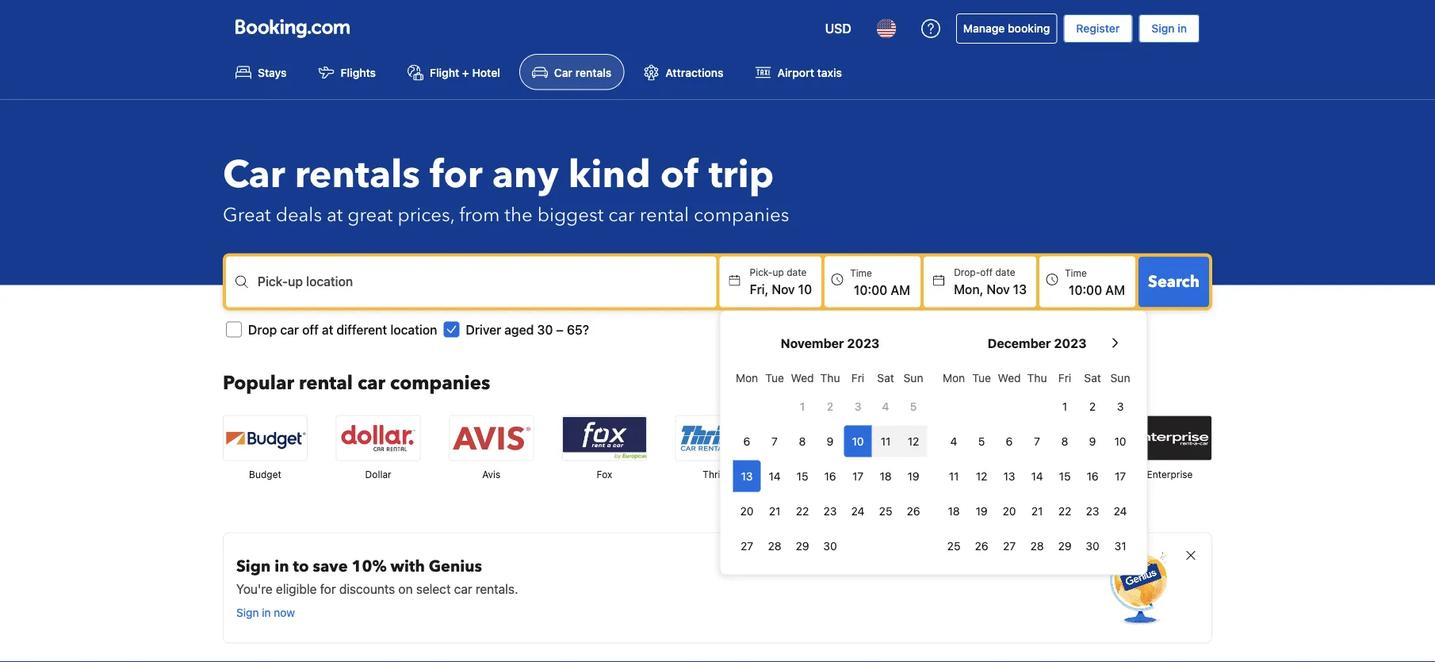 Task type: vqa. For each thing, say whether or not it's contained in the screenshot.


Task type: locate. For each thing, give the bounding box(es) containing it.
0 horizontal spatial 7
[[772, 434, 778, 448]]

fox
[[597, 469, 613, 480]]

2 tue from the left
[[972, 371, 991, 384]]

1 vertical spatial for
[[320, 581, 336, 596]]

tue for november
[[766, 371, 784, 384]]

4 inside 4 december 2023 option
[[951, 434, 958, 448]]

1 horizontal spatial sat
[[1084, 371, 1101, 384]]

1 horizontal spatial 28
[[1031, 539, 1044, 552]]

3 right 2 december 2023 checkbox
[[1117, 400, 1124, 413]]

1 fri from the left
[[852, 371, 865, 384]]

1 vertical spatial off
[[302, 322, 319, 337]]

2 horizontal spatial 10
[[1115, 434, 1127, 448]]

car inside sign in to save 10% with genius you're eligible for discounts on select car rentals.
[[454, 581, 472, 596]]

tue
[[766, 371, 784, 384], [972, 371, 991, 384]]

9 left 10 checkbox
[[1089, 434, 1096, 448]]

2 2023 from the left
[[1054, 335, 1087, 350]]

0 horizontal spatial 18
[[880, 469, 892, 482]]

15 inside checkbox
[[1059, 469, 1071, 482]]

17 November 2023 checkbox
[[844, 460, 872, 492]]

15 for 15 december 2023 checkbox
[[1059, 469, 1071, 482]]

17 inside option
[[853, 469, 864, 482]]

mon tue wed thu down december
[[943, 371, 1047, 384]]

20 inside checkbox
[[740, 504, 754, 517]]

sign in to save 10% with genius you're eligible for discounts on select car rentals.
[[236, 555, 518, 596]]

2 2 from the left
[[1090, 400, 1096, 413]]

2 wed from the left
[[998, 371, 1021, 384]]

15 right "14" "checkbox"
[[1059, 469, 1071, 482]]

12
[[908, 434, 919, 448], [976, 469, 988, 482]]

car rentals for any kind of trip great deals at great prices, from the biggest car rental companies
[[223, 149, 789, 228]]

1 2023 from the left
[[847, 335, 880, 350]]

fri up 1 december 2023 option
[[1059, 371, 1072, 384]]

16 for 16 december 2023 checkbox
[[1087, 469, 1099, 482]]

0 horizontal spatial 11
[[881, 434, 891, 448]]

16 inside checkbox
[[1087, 469, 1099, 482]]

1 horizontal spatial 19
[[976, 504, 988, 517]]

2
[[827, 400, 834, 413], [1090, 400, 1096, 413]]

22 right '21 november 2023' checkbox
[[796, 504, 809, 517]]

2023 right november
[[847, 335, 880, 350]]

0 horizontal spatial 30
[[537, 322, 553, 337]]

0 horizontal spatial mon tue wed thu
[[736, 371, 840, 384]]

nov
[[772, 281, 795, 296], [987, 281, 1010, 296]]

2 right 1 december 2023 option
[[1090, 400, 1096, 413]]

1 23 from the left
[[824, 504, 837, 517]]

30 left –
[[537, 322, 553, 337]]

1 vertical spatial at
[[322, 322, 333, 337]]

1 tue from the left
[[766, 371, 784, 384]]

2 22 from the left
[[1059, 504, 1072, 517]]

24 left the 25 checkbox
[[851, 504, 865, 517]]

1 mon tue wed thu from the left
[[736, 371, 840, 384]]

0 horizontal spatial fri
[[852, 371, 865, 384]]

1 horizontal spatial rental
[[640, 202, 689, 228]]

10 right fri,
[[798, 281, 812, 296]]

4 December 2023 checkbox
[[940, 425, 968, 457]]

27 inside checkbox
[[741, 539, 753, 552]]

24 inside checkbox
[[851, 504, 865, 517]]

companies down driver
[[390, 370, 490, 396]]

7
[[772, 434, 778, 448], [1034, 434, 1040, 448]]

1 vertical spatial 12
[[976, 469, 988, 482]]

5 December 2023 checkbox
[[968, 425, 996, 457]]

rental
[[640, 202, 689, 228], [299, 370, 353, 396]]

1 sun from the left
[[904, 371, 923, 384]]

1 horizontal spatial 18
[[948, 504, 960, 517]]

sign right register
[[1152, 22, 1175, 35]]

1 1 from the left
[[800, 400, 805, 413]]

thrifty logo image
[[676, 416, 759, 460]]

tue down november
[[766, 371, 784, 384]]

car inside car rentals for any kind of trip great deals at great prices, from the biggest car rental companies
[[223, 149, 285, 200]]

1 14 from the left
[[769, 469, 781, 482]]

1 left 2 option
[[800, 400, 805, 413]]

car
[[608, 202, 635, 228], [280, 322, 299, 337], [358, 370, 385, 396], [454, 581, 472, 596]]

2 23 from the left
[[1086, 504, 1100, 517]]

28 November 2023 checkbox
[[761, 530, 789, 562]]

manage booking link
[[956, 13, 1057, 44]]

1 horizontal spatial 17
[[1115, 469, 1126, 482]]

2 mon from the left
[[943, 371, 965, 384]]

27 left 28 november 2023 checkbox
[[741, 539, 753, 552]]

2 9 from the left
[[1089, 434, 1096, 448]]

10 cell
[[844, 422, 872, 457]]

28 inside 28 november 2023 checkbox
[[768, 539, 782, 552]]

26 December 2023 checkbox
[[968, 530, 996, 562]]

2 for december
[[1090, 400, 1096, 413]]

grid for november
[[733, 362, 928, 562]]

0 horizontal spatial sat
[[877, 371, 894, 384]]

2 7 from the left
[[1034, 434, 1040, 448]]

sign up you're
[[236, 555, 271, 577]]

1 vertical spatial 25
[[947, 539, 961, 552]]

11 December 2023 checkbox
[[940, 460, 968, 492]]

11 inside checkbox
[[881, 434, 891, 448]]

25 inside checkbox
[[879, 504, 893, 517]]

1 horizontal spatial pick-
[[750, 267, 773, 278]]

30 left 31
[[1086, 539, 1100, 552]]

27 for the 27 checkbox on the bottom right
[[741, 539, 753, 552]]

30 for 30 november 2023 option
[[824, 539, 837, 552]]

rentals for car rentals for any kind of trip great deals at great prices, from the biggest car rental companies
[[295, 149, 420, 200]]

0 horizontal spatial 25
[[879, 504, 893, 517]]

in inside sign in to save 10% with genius you're eligible for discounts on select car rentals.
[[275, 555, 289, 577]]

2 24 from the left
[[1114, 504, 1127, 517]]

car up great
[[223, 149, 285, 200]]

with
[[391, 555, 425, 577]]

2 16 from the left
[[1087, 469, 1099, 482]]

mon,
[[954, 281, 984, 296]]

1 22 from the left
[[796, 504, 809, 517]]

1 15 from the left
[[797, 469, 809, 482]]

rental down of
[[640, 202, 689, 228]]

7 for 7 december 2023 option on the right bottom
[[1034, 434, 1040, 448]]

29 for the 29 option
[[1058, 539, 1072, 552]]

sun for november 2023
[[904, 371, 923, 384]]

24 for 24 option
[[1114, 504, 1127, 517]]

from
[[459, 202, 500, 228]]

the
[[505, 202, 533, 228]]

4 left 5 november 2023 option
[[882, 400, 889, 413]]

19 for 19 november 2023 option
[[908, 469, 920, 482]]

wed for december
[[998, 371, 1021, 384]]

28
[[768, 539, 782, 552], [1031, 539, 1044, 552]]

1 horizontal spatial 26
[[975, 539, 989, 552]]

0 horizontal spatial 29
[[796, 539, 809, 552]]

1 17 from the left
[[853, 469, 864, 482]]

1 horizontal spatial sun
[[1111, 371, 1130, 384]]

29 for "29 november 2023" option
[[796, 539, 809, 552]]

2 1 from the left
[[1063, 400, 1068, 413]]

1 20 from the left
[[740, 504, 754, 517]]

2 sat from the left
[[1084, 371, 1101, 384]]

26 for 26 option
[[907, 504, 920, 517]]

rentals for car rentals
[[576, 66, 612, 79]]

14 inside 14 november 2023 checkbox
[[769, 469, 781, 482]]

1 horizontal spatial 10
[[852, 434, 864, 448]]

0 horizontal spatial 24
[[851, 504, 865, 517]]

sun up '3 december 2023' option
[[1111, 371, 1130, 384]]

20 inside option
[[1003, 504, 1016, 517]]

thu for november
[[821, 371, 840, 384]]

6
[[744, 434, 751, 448], [1006, 434, 1013, 448]]

28 right 27 checkbox
[[1031, 539, 1044, 552]]

companies
[[694, 202, 789, 228], [390, 370, 490, 396]]

18 December 2023 checkbox
[[940, 495, 968, 527]]

0 horizontal spatial 21
[[769, 504, 781, 517]]

23 inside option
[[824, 504, 837, 517]]

6 left 7 december 2023 option on the right bottom
[[1006, 434, 1013, 448]]

date
[[787, 267, 807, 278], [996, 267, 1016, 278]]

sat
[[877, 371, 894, 384], [1084, 371, 1101, 384]]

23 inside checkbox
[[1086, 504, 1100, 517]]

1 horizontal spatial date
[[996, 267, 1016, 278]]

1 for november
[[800, 400, 805, 413]]

18 left 19 december 2023 "option"
[[948, 504, 960, 517]]

0 horizontal spatial in
[[262, 606, 271, 619]]

sat for december 2023
[[1084, 371, 1101, 384]]

29 December 2023 checkbox
[[1051, 530, 1079, 562]]

sat up 4 november 2023 checkbox
[[877, 371, 894, 384]]

2 20 from the left
[[1003, 504, 1016, 517]]

1 vertical spatial 19
[[976, 504, 988, 517]]

car right drop
[[280, 322, 299, 337]]

5 inside option
[[910, 400, 917, 413]]

for down save
[[320, 581, 336, 596]]

2 grid from the left
[[940, 362, 1135, 562]]

0 vertical spatial 19
[[908, 469, 920, 482]]

0 horizontal spatial 28
[[768, 539, 782, 552]]

23 right 22 december 2023 option
[[1086, 504, 1100, 517]]

1 horizontal spatial 1
[[1063, 400, 1068, 413]]

28 inside 28 december 2023 option
[[1031, 539, 1044, 552]]

at left different
[[322, 322, 333, 337]]

1 vertical spatial sign
[[236, 555, 271, 577]]

popular
[[223, 370, 294, 396]]

car for car rentals
[[554, 66, 573, 79]]

pick- up drop
[[258, 273, 288, 289]]

18 for the '18 november 2023' 'checkbox'
[[880, 469, 892, 482]]

7 right '6 december 2023' checkbox
[[1034, 434, 1040, 448]]

nov right fri,
[[772, 281, 795, 296]]

date right drop-
[[996, 267, 1016, 278]]

28 right the 27 checkbox on the bottom right
[[768, 539, 782, 552]]

0 horizontal spatial 14
[[769, 469, 781, 482]]

car down "kind"
[[608, 202, 635, 228]]

0 horizontal spatial 23
[[824, 504, 837, 517]]

for up from
[[430, 149, 483, 200]]

rentals.
[[476, 581, 518, 596]]

17 right 16 december 2023 checkbox
[[1115, 469, 1126, 482]]

1 28 from the left
[[768, 539, 782, 552]]

0 horizontal spatial up
[[288, 273, 303, 289]]

1 horizontal spatial off
[[980, 267, 993, 278]]

1 vertical spatial rental
[[299, 370, 353, 396]]

1 horizontal spatial 16
[[1087, 469, 1099, 482]]

flight + hotel
[[430, 66, 500, 79]]

13 November 2023 checkbox
[[733, 460, 761, 492]]

0 horizontal spatial 2023
[[847, 335, 880, 350]]

driver aged 30 – 65?
[[466, 322, 589, 337]]

7 inside 7 december 2023 option
[[1034, 434, 1040, 448]]

fri
[[852, 371, 865, 384], [1059, 371, 1072, 384]]

sign
[[1152, 22, 1175, 35], [236, 555, 271, 577], [236, 606, 259, 619]]

0 horizontal spatial nov
[[772, 281, 795, 296]]

20
[[740, 504, 754, 517], [1003, 504, 1016, 517]]

0 horizontal spatial 3
[[855, 400, 862, 413]]

18 inside 'checkbox'
[[880, 469, 892, 482]]

16 left '17 december 2023' checkbox
[[1087, 469, 1099, 482]]

31
[[1115, 539, 1127, 552]]

26 inside checkbox
[[975, 539, 989, 552]]

2023 right december
[[1054, 335, 1087, 350]]

1 horizontal spatial location
[[390, 322, 437, 337]]

13 right mon,
[[1013, 281, 1027, 296]]

5 inside checkbox
[[978, 434, 985, 448]]

19 inside 19 november 2023 option
[[908, 469, 920, 482]]

up for date
[[773, 267, 784, 278]]

17 for 17 option
[[853, 469, 864, 482]]

1 sat from the left
[[877, 371, 894, 384]]

1 21 from the left
[[769, 504, 781, 517]]

1 grid from the left
[[733, 362, 928, 562]]

up up november
[[773, 267, 784, 278]]

2 21 from the left
[[1032, 504, 1043, 517]]

up
[[773, 267, 784, 278], [288, 273, 303, 289]]

car right 'hotel'
[[554, 66, 573, 79]]

mon
[[736, 371, 758, 384], [943, 371, 965, 384]]

0 horizontal spatial 27
[[741, 539, 753, 552]]

wed down december
[[998, 371, 1021, 384]]

1 nov from the left
[[772, 281, 795, 296]]

3 for november 2023
[[855, 400, 862, 413]]

up down deals
[[288, 273, 303, 289]]

2 inside option
[[827, 400, 834, 413]]

12 right 11 checkbox on the right
[[908, 434, 919, 448]]

8 right 7 november 2023 checkbox
[[799, 434, 806, 448]]

5 for 5 checkbox
[[978, 434, 985, 448]]

14 inside "14" "checkbox"
[[1031, 469, 1043, 482]]

pick-up date fri, nov 10
[[750, 267, 812, 296]]

1 left 2 december 2023 checkbox
[[1063, 400, 1068, 413]]

location
[[306, 273, 353, 289], [390, 322, 437, 337]]

0 vertical spatial in
[[1178, 22, 1187, 35]]

16 for 16 november 2023 option
[[824, 469, 836, 482]]

sign in link
[[1139, 14, 1200, 43]]

21 for 21 checkbox at the bottom of the page
[[1032, 504, 1043, 517]]

alamo
[[817, 469, 845, 480]]

26 right the 25 checkbox
[[907, 504, 920, 517]]

0 horizontal spatial 19
[[908, 469, 920, 482]]

5 right 4 november 2023 checkbox
[[910, 400, 917, 413]]

any
[[492, 149, 559, 200]]

7 November 2023 checkbox
[[761, 425, 789, 457]]

13 December 2023 checkbox
[[996, 460, 1023, 492]]

6 November 2023 checkbox
[[733, 425, 761, 457]]

+
[[462, 66, 469, 79]]

stays link
[[223, 54, 299, 90]]

for inside car rentals for any kind of trip great deals at great prices, from the biggest car rental companies
[[430, 149, 483, 200]]

28 December 2023 checkbox
[[1023, 530, 1051, 562]]

december
[[988, 335, 1051, 350]]

0 horizontal spatial pick-
[[258, 273, 288, 289]]

8 right 7 december 2023 option on the right bottom
[[1062, 434, 1069, 448]]

18 right 17 option
[[880, 469, 892, 482]]

0 vertical spatial off
[[980, 267, 993, 278]]

14 November 2023 checkbox
[[761, 460, 789, 492]]

9
[[827, 434, 834, 448], [1089, 434, 1096, 448]]

10 inside cell
[[852, 434, 864, 448]]

sign in now
[[236, 606, 295, 619]]

9 left 10 november 2023 checkbox
[[827, 434, 834, 448]]

1
[[800, 400, 805, 413], [1063, 400, 1068, 413]]

15 inside option
[[797, 469, 809, 482]]

16
[[824, 469, 836, 482], [1087, 469, 1099, 482]]

12 inside checkbox
[[908, 434, 919, 448]]

2 mon tue wed thu from the left
[[943, 371, 1047, 384]]

4 inside 4 november 2023 checkbox
[[882, 400, 889, 413]]

now
[[274, 606, 295, 619]]

4
[[882, 400, 889, 413], [951, 434, 958, 448]]

20 for '20 november 2023' checkbox
[[740, 504, 754, 517]]

1 horizontal spatial 3
[[1117, 400, 1124, 413]]

manage booking
[[963, 22, 1050, 35]]

3 inside '3 november 2023' checkbox
[[855, 400, 862, 413]]

car inside car rentals for any kind of trip great deals at great prices, from the biggest car rental companies
[[608, 202, 635, 228]]

21 right '20 november 2023' checkbox
[[769, 504, 781, 517]]

off inside drop-off date mon, nov 13
[[980, 267, 993, 278]]

1 6 from the left
[[744, 434, 751, 448]]

flight + hotel link
[[395, 54, 513, 90]]

14 left hertz
[[1031, 469, 1043, 482]]

21 right 20 december 2023 option on the bottom right
[[1032, 504, 1043, 517]]

2 27 from the left
[[1003, 539, 1016, 552]]

0 horizontal spatial thu
[[821, 371, 840, 384]]

1 horizontal spatial mon tue wed thu
[[943, 371, 1047, 384]]

13 inside 13 november 2023 'option'
[[741, 469, 753, 482]]

25 right '24 november 2023' checkbox
[[879, 504, 893, 517]]

nov right mon,
[[987, 281, 1010, 296]]

2 29 from the left
[[1058, 539, 1072, 552]]

1 3 from the left
[[855, 400, 862, 413]]

3
[[855, 400, 862, 413], [1117, 400, 1124, 413]]

1 date from the left
[[787, 267, 807, 278]]

drop
[[248, 322, 277, 337]]

sign inside sign in to save 10% with genius you're eligible for discounts on select car rentals.
[[236, 555, 271, 577]]

29 left 30 option
[[1058, 539, 1072, 552]]

1 horizontal spatial 11
[[949, 469, 959, 482]]

1 horizontal spatial rentals
[[576, 66, 612, 79]]

2 17 from the left
[[1115, 469, 1126, 482]]

search button
[[1139, 256, 1209, 307]]

0 horizontal spatial rentals
[[295, 149, 420, 200]]

1 horizontal spatial 27
[[1003, 539, 1016, 552]]

23 for 23 checkbox
[[1086, 504, 1100, 517]]

1 horizontal spatial 24
[[1114, 504, 1127, 517]]

off right drop
[[302, 322, 319, 337]]

mon for december
[[943, 371, 965, 384]]

14
[[769, 469, 781, 482], [1031, 469, 1043, 482]]

register link
[[1064, 14, 1133, 43]]

30 December 2023 checkbox
[[1079, 530, 1107, 562]]

date inside drop-off date mon, nov 13
[[996, 267, 1016, 278]]

11 inside option
[[949, 469, 959, 482]]

2 horizontal spatial 30
[[1086, 539, 1100, 552]]

1 vertical spatial 11
[[949, 469, 959, 482]]

0 horizontal spatial for
[[320, 581, 336, 596]]

1 mon from the left
[[736, 371, 758, 384]]

2 inside checkbox
[[1090, 400, 1096, 413]]

0 horizontal spatial off
[[302, 322, 319, 337]]

3 inside '3 december 2023' option
[[1117, 400, 1124, 413]]

off
[[980, 267, 993, 278], [302, 322, 319, 337]]

17 inside checkbox
[[1115, 469, 1126, 482]]

wed
[[791, 371, 814, 384], [998, 371, 1021, 384]]

15 right 14 november 2023 checkbox
[[797, 469, 809, 482]]

fox logo image
[[563, 416, 646, 460]]

22 for '22' option
[[796, 504, 809, 517]]

2 November 2023 checkbox
[[816, 390, 844, 422]]

23 November 2023 checkbox
[[816, 495, 844, 527]]

27 inside checkbox
[[1003, 539, 1016, 552]]

mon up sixt logo
[[943, 371, 965, 384]]

3 for december 2023
[[1117, 400, 1124, 413]]

4 for 4 november 2023 checkbox
[[882, 400, 889, 413]]

10
[[798, 281, 812, 296], [852, 434, 864, 448], [1115, 434, 1127, 448]]

25 for the 25 checkbox
[[879, 504, 893, 517]]

25 inside "option"
[[947, 539, 961, 552]]

10 left 11 checkbox on the right
[[852, 434, 864, 448]]

1 horizontal spatial car
[[554, 66, 573, 79]]

22 right 21 checkbox at the bottom of the page
[[1059, 504, 1072, 517]]

sign for now
[[236, 606, 259, 619]]

30
[[537, 322, 553, 337], [824, 539, 837, 552], [1086, 539, 1100, 552]]

date up november
[[787, 267, 807, 278]]

rentals inside car rentals for any kind of trip great deals at great prices, from the biggest car rental companies
[[295, 149, 420, 200]]

0 horizontal spatial 6
[[744, 434, 751, 448]]

1 horizontal spatial for
[[430, 149, 483, 200]]

0 horizontal spatial grid
[[733, 362, 928, 562]]

25 left '26' checkbox
[[947, 539, 961, 552]]

15 December 2023 checkbox
[[1051, 460, 1079, 492]]

22
[[796, 504, 809, 517], [1059, 504, 1072, 517]]

you're
[[236, 581, 273, 596]]

1 horizontal spatial 15
[[1059, 469, 1071, 482]]

0 horizontal spatial wed
[[791, 371, 814, 384]]

avis logo image
[[450, 416, 533, 460]]

sign down you're
[[236, 606, 259, 619]]

0 vertical spatial at
[[327, 202, 343, 228]]

14 for "14" "checkbox"
[[1031, 469, 1043, 482]]

nov inside pick-up date fri, nov 10
[[772, 281, 795, 296]]

16 inside option
[[824, 469, 836, 482]]

mon tue wed thu for december
[[943, 371, 1047, 384]]

29 inside "29 november 2023" option
[[796, 539, 809, 552]]

28 for 28 november 2023 checkbox
[[768, 539, 782, 552]]

1 vertical spatial car
[[223, 149, 285, 200]]

30 right "29 november 2023" option
[[824, 539, 837, 552]]

enterprise logo image
[[1129, 416, 1212, 460]]

13 for 13 checkbox
[[1004, 469, 1016, 482]]

rental down drop car off at different location
[[299, 370, 353, 396]]

20 left 21 checkbox at the bottom of the page
[[1003, 504, 1016, 517]]

19
[[908, 469, 920, 482], [976, 504, 988, 517]]

rentals
[[576, 66, 612, 79], [295, 149, 420, 200]]

in for to
[[275, 555, 289, 577]]

18 November 2023 checkbox
[[872, 460, 900, 492]]

0 vertical spatial 5
[[910, 400, 917, 413]]

27 December 2023 checkbox
[[996, 530, 1023, 562]]

select
[[416, 581, 451, 596]]

nov for 10
[[772, 281, 795, 296]]

2 fri from the left
[[1059, 371, 1072, 384]]

1 horizontal spatial 5
[[978, 434, 985, 448]]

17 right alamo
[[853, 469, 864, 482]]

1 29 from the left
[[796, 539, 809, 552]]

16 right 15 november 2023 option at the bottom
[[824, 469, 836, 482]]

11
[[881, 434, 891, 448], [949, 469, 959, 482]]

1 9 from the left
[[827, 434, 834, 448]]

12 December 2023 checkbox
[[968, 460, 996, 492]]

23 right '22' option
[[824, 504, 837, 517]]

to
[[293, 555, 309, 577]]

0 horizontal spatial 8
[[799, 434, 806, 448]]

1 horizontal spatial grid
[[940, 362, 1135, 562]]

13 left 14 november 2023 checkbox
[[741, 469, 753, 482]]

1 vertical spatial 18
[[948, 504, 960, 517]]

24 December 2023 checkbox
[[1107, 495, 1135, 527]]

10 for 10 november 2023 checkbox
[[852, 434, 864, 448]]

1 horizontal spatial 4
[[951, 434, 958, 448]]

2 6 from the left
[[1006, 434, 1013, 448]]

18 inside "option"
[[948, 504, 960, 517]]

6 left 7 november 2023 checkbox
[[744, 434, 751, 448]]

1 thu from the left
[[821, 371, 840, 384]]

pick- up fri,
[[750, 267, 773, 278]]

2 15 from the left
[[1059, 469, 1071, 482]]

tue down december
[[972, 371, 991, 384]]

1 for december
[[1063, 400, 1068, 413]]

0 horizontal spatial 20
[[740, 504, 754, 517]]

at left great
[[327, 202, 343, 228]]

1 2 from the left
[[827, 400, 834, 413]]

0 horizontal spatial mon
[[736, 371, 758, 384]]

fri for november
[[852, 371, 865, 384]]

30 November 2023 checkbox
[[816, 530, 844, 562]]

0 horizontal spatial sun
[[904, 371, 923, 384]]

sign in now link
[[236, 605, 518, 620]]

fri up '3 november 2023' checkbox
[[852, 371, 865, 384]]

usd
[[825, 21, 852, 36]]

location up drop car off at different location
[[306, 273, 353, 289]]

3 December 2023 checkbox
[[1107, 390, 1135, 422]]

4 for 4 december 2023 option
[[951, 434, 958, 448]]

24 inside option
[[1114, 504, 1127, 517]]

0 vertical spatial 26
[[907, 504, 920, 517]]

26 inside option
[[907, 504, 920, 517]]

12 right 11 option
[[976, 469, 988, 482]]

2 thu from the left
[[1028, 371, 1047, 384]]

5 right 4 december 2023 option
[[978, 434, 985, 448]]

29 right 28 november 2023 checkbox
[[796, 539, 809, 552]]

0 vertical spatial companies
[[694, 202, 789, 228]]

car rentals link
[[519, 54, 624, 90]]

1 vertical spatial rentals
[[295, 149, 420, 200]]

mon up 6 november 2023 checkbox
[[736, 371, 758, 384]]

alamo logo image
[[789, 416, 872, 460]]

19 right the '18 november 2023' 'checkbox'
[[908, 469, 920, 482]]

0 horizontal spatial car
[[223, 149, 285, 200]]

2 14 from the left
[[1031, 469, 1043, 482]]

11 for 11 option
[[949, 469, 959, 482]]

1 7 from the left
[[772, 434, 778, 448]]

10 right 9 december 2023 "checkbox"
[[1115, 434, 1127, 448]]

0 horizontal spatial 2
[[827, 400, 834, 413]]

2 28 from the left
[[1031, 539, 1044, 552]]

1 horizontal spatial tue
[[972, 371, 991, 384]]

1 horizontal spatial 2023
[[1054, 335, 1087, 350]]

0 vertical spatial 18
[[880, 469, 892, 482]]

1 horizontal spatial fri
[[1059, 371, 1072, 384]]

kind
[[568, 149, 651, 200]]

car down genius
[[454, 581, 472, 596]]

1 horizontal spatial 9
[[1089, 434, 1096, 448]]

1 horizontal spatial in
[[275, 555, 289, 577]]

9 inside "checkbox"
[[1089, 434, 1096, 448]]

27 right '26' checkbox
[[1003, 539, 1016, 552]]

24 right 23 checkbox
[[1114, 504, 1127, 517]]

29
[[796, 539, 809, 552], [1058, 539, 1072, 552]]

2 sun from the left
[[1111, 371, 1130, 384]]

9 inside option
[[827, 434, 834, 448]]

1 wed from the left
[[791, 371, 814, 384]]

1 horizontal spatial 23
[[1086, 504, 1100, 517]]

1 horizontal spatial thu
[[1028, 371, 1047, 384]]

4 left 5 checkbox
[[951, 434, 958, 448]]

5
[[910, 400, 917, 413], [978, 434, 985, 448]]

10 December 2023 checkbox
[[1107, 425, 1135, 457]]

sun
[[904, 371, 923, 384], [1111, 371, 1130, 384]]

location right different
[[390, 322, 437, 337]]

rental inside car rentals for any kind of trip great deals at great prices, from the biggest car rental companies
[[640, 202, 689, 228]]

grid
[[733, 362, 928, 562], [940, 362, 1135, 562]]

sixt logo image
[[902, 416, 986, 460]]

sat up 2 december 2023 checkbox
[[1084, 371, 1101, 384]]

mon tue wed thu up 1 november 2023 option
[[736, 371, 840, 384]]

up inside pick-up date fri, nov 10
[[773, 267, 784, 278]]

2 right 1 november 2023 option
[[827, 400, 834, 413]]

2 date from the left
[[996, 267, 1016, 278]]

29 inside the 29 option
[[1058, 539, 1072, 552]]

25
[[879, 504, 893, 517], [947, 539, 961, 552]]

25 December 2023 checkbox
[[940, 530, 968, 562]]

2 nov from the left
[[987, 281, 1010, 296]]

at
[[327, 202, 343, 228], [322, 322, 333, 337]]

12 inside option
[[976, 469, 988, 482]]

date inside pick-up date fri, nov 10
[[787, 267, 807, 278]]

dollar logo image
[[337, 416, 420, 460]]

8 December 2023 checkbox
[[1051, 425, 1079, 457]]

29 November 2023 checkbox
[[789, 530, 816, 562]]

at inside car rentals for any kind of trip great deals at great prices, from the biggest car rental companies
[[327, 202, 343, 228]]

1 27 from the left
[[741, 539, 753, 552]]

2 horizontal spatial in
[[1178, 22, 1187, 35]]

hertz logo image
[[1015, 416, 1099, 460]]

11 left the 12 checkbox
[[881, 434, 891, 448]]

13 inside 13 checkbox
[[1004, 469, 1016, 482]]

1 16 from the left
[[824, 469, 836, 482]]

sun up 5 november 2023 option
[[904, 371, 923, 384]]

thrifty
[[703, 469, 733, 480]]

19 inside 19 december 2023 "option"
[[976, 504, 988, 517]]

2023 for november 2023
[[847, 335, 880, 350]]

nov inside drop-off date mon, nov 13
[[987, 281, 1010, 296]]

0 horizontal spatial location
[[306, 273, 353, 289]]

booking
[[1008, 22, 1050, 35]]

attractions
[[666, 66, 724, 79]]

19 left 20 december 2023 option on the bottom right
[[976, 504, 988, 517]]

24
[[851, 504, 865, 517], [1114, 504, 1127, 517]]

9 November 2023 checkbox
[[816, 425, 844, 457]]

7 inside 7 november 2023 checkbox
[[772, 434, 778, 448]]

avis
[[482, 469, 501, 480]]

2 3 from the left
[[1117, 400, 1124, 413]]

1 horizontal spatial 12
[[976, 469, 988, 482]]

0 horizontal spatial 4
[[882, 400, 889, 413]]

1 24 from the left
[[851, 504, 865, 517]]

2 vertical spatial in
[[262, 606, 271, 619]]

0 vertical spatial 25
[[879, 504, 893, 517]]

pick- inside pick-up date fri, nov 10
[[750, 267, 773, 278]]

7 right 6 november 2023 checkbox
[[772, 434, 778, 448]]

register
[[1076, 22, 1120, 35]]

3 right 2 option
[[855, 400, 862, 413]]

1 horizontal spatial wed
[[998, 371, 1021, 384]]



Task type: describe. For each thing, give the bounding box(es) containing it.
10 inside pick-up date fri, nov 10
[[798, 281, 812, 296]]

november
[[781, 335, 844, 350]]

popular rental car companies
[[223, 370, 490, 396]]

date for 10
[[787, 267, 807, 278]]

17 for '17 december 2023' checkbox
[[1115, 469, 1126, 482]]

2 for november
[[827, 400, 834, 413]]

17 December 2023 checkbox
[[1107, 460, 1135, 492]]

budget logo image
[[224, 416, 307, 460]]

of
[[660, 149, 699, 200]]

25 for 25 december 2023 "option"
[[947, 539, 961, 552]]

flight
[[430, 66, 459, 79]]

20 November 2023 checkbox
[[733, 495, 761, 527]]

16 November 2023 checkbox
[[816, 460, 844, 492]]

hotel
[[472, 66, 500, 79]]

taxis
[[817, 66, 842, 79]]

25 November 2023 checkbox
[[872, 495, 900, 527]]

2 8 from the left
[[1062, 434, 1069, 448]]

Pick-up location field
[[258, 282, 717, 301]]

19 December 2023 checkbox
[[968, 495, 996, 527]]

companies inside car rentals for any kind of trip great deals at great prices, from the biggest car rental companies
[[694, 202, 789, 228]]

manage
[[963, 22, 1005, 35]]

23 December 2023 checkbox
[[1079, 495, 1107, 527]]

nov for 13
[[987, 281, 1010, 296]]

24 for '24 november 2023' checkbox
[[851, 504, 865, 517]]

wed for november
[[791, 371, 814, 384]]

11 cell
[[872, 422, 900, 457]]

12 cell
[[900, 422, 928, 457]]

drop-
[[954, 267, 980, 278]]

10%
[[352, 555, 387, 577]]

sun for december 2023
[[1111, 371, 1130, 384]]

different
[[337, 322, 387, 337]]

5 for 5 november 2023 option
[[910, 400, 917, 413]]

great
[[348, 202, 393, 228]]

4 November 2023 checkbox
[[872, 390, 900, 422]]

aged
[[505, 322, 534, 337]]

fri,
[[750, 281, 769, 296]]

car down different
[[358, 370, 385, 396]]

pick-up location
[[258, 273, 353, 289]]

14 for 14 november 2023 checkbox
[[769, 469, 781, 482]]

14 December 2023 checkbox
[[1023, 460, 1051, 492]]

prices,
[[398, 202, 455, 228]]

0 vertical spatial location
[[306, 273, 353, 289]]

24 November 2023 checkbox
[[844, 495, 872, 527]]

pick- for pick-up location
[[258, 273, 288, 289]]

20 December 2023 checkbox
[[996, 495, 1023, 527]]

2 December 2023 checkbox
[[1079, 390, 1107, 422]]

22 for 22 december 2023 option
[[1059, 504, 1072, 517]]

november 2023
[[781, 335, 880, 350]]

3 November 2023 checkbox
[[844, 390, 872, 422]]

21 November 2023 checkbox
[[761, 495, 789, 527]]

drop-off date mon, nov 13
[[954, 267, 1027, 296]]

thu for december
[[1028, 371, 1047, 384]]

driver
[[466, 322, 501, 337]]

21 December 2023 checkbox
[[1023, 495, 1051, 527]]

16 December 2023 checkbox
[[1079, 460, 1107, 492]]

stays
[[258, 66, 287, 79]]

5 November 2023 checkbox
[[900, 390, 928, 422]]

for inside sign in to save 10% with genius you're eligible for discounts on select car rentals.
[[320, 581, 336, 596]]

trip
[[709, 149, 774, 200]]

december 2023
[[988, 335, 1087, 350]]

eligible
[[276, 581, 317, 596]]

28 for 28 december 2023 option
[[1031, 539, 1044, 552]]

–
[[556, 322, 564, 337]]

budget
[[249, 469, 281, 480]]

up for location
[[288, 273, 303, 289]]

airport taxis link
[[743, 54, 855, 90]]

tue for december
[[972, 371, 991, 384]]

6 December 2023 checkbox
[[996, 425, 1023, 457]]

12 November 2023 checkbox
[[900, 425, 928, 457]]

mon for november
[[736, 371, 758, 384]]

12 for the 12 checkbox
[[908, 434, 919, 448]]

attractions link
[[631, 54, 736, 90]]

1 vertical spatial companies
[[390, 370, 490, 396]]

pick- for pick-up date fri, nov 10
[[750, 267, 773, 278]]

27 November 2023 checkbox
[[733, 530, 761, 562]]

9 for 9 option at the bottom of page
[[827, 434, 834, 448]]

6 for '6 december 2023' checkbox
[[1006, 434, 1013, 448]]

22 November 2023 checkbox
[[789, 495, 816, 527]]

discounts
[[339, 581, 395, 596]]

9 for 9 december 2023 "checkbox"
[[1089, 434, 1096, 448]]

1 8 from the left
[[799, 434, 806, 448]]

11 November 2023 checkbox
[[872, 425, 900, 457]]

26 for '26' checkbox
[[975, 539, 989, 552]]

7 for 7 november 2023 checkbox
[[772, 434, 778, 448]]

car rentals
[[554, 66, 612, 79]]

8 November 2023 checkbox
[[789, 425, 816, 457]]

27 for 27 checkbox
[[1003, 539, 1016, 552]]

10 for 10 checkbox
[[1115, 434, 1127, 448]]

deals
[[276, 202, 322, 228]]

booking.com online hotel reservations image
[[236, 19, 350, 38]]

flights link
[[306, 54, 389, 90]]

hertz
[[1045, 469, 1069, 480]]

on
[[398, 581, 413, 596]]

airport taxis
[[778, 66, 842, 79]]

7 December 2023 checkbox
[[1023, 425, 1051, 457]]

0 vertical spatial sign
[[1152, 22, 1175, 35]]

21 for '21 november 2023' checkbox
[[769, 504, 781, 517]]

11 for 11 checkbox on the right
[[881, 434, 891, 448]]

6 for 6 november 2023 checkbox
[[744, 434, 751, 448]]

sixt
[[935, 469, 952, 480]]

fri for december
[[1059, 371, 1072, 384]]

26 November 2023 checkbox
[[900, 495, 928, 527]]

sign in
[[1152, 22, 1187, 35]]

19 November 2023 checkbox
[[900, 460, 928, 492]]

save
[[313, 555, 348, 577]]

65?
[[567, 322, 589, 337]]

9 December 2023 checkbox
[[1079, 425, 1107, 457]]

31 December 2023 checkbox
[[1107, 530, 1135, 562]]

13 inside drop-off date mon, nov 13
[[1013, 281, 1027, 296]]

date for 13
[[996, 267, 1016, 278]]

18 for 18 december 2023 "option"
[[948, 504, 960, 517]]

1 vertical spatial location
[[390, 322, 437, 337]]

1 December 2023 checkbox
[[1051, 390, 1079, 422]]

20 for 20 december 2023 option on the bottom right
[[1003, 504, 1016, 517]]

enterprise
[[1147, 469, 1193, 480]]

15 November 2023 checkbox
[[789, 460, 816, 492]]

12 for 12 december 2023 option
[[976, 469, 988, 482]]

biggest
[[537, 202, 604, 228]]

2023 for december 2023
[[1054, 335, 1087, 350]]

flights
[[341, 66, 376, 79]]

13 for 13 november 2023 'option'
[[741, 469, 753, 482]]

22 December 2023 checkbox
[[1051, 495, 1079, 527]]

sat for november 2023
[[877, 371, 894, 384]]

sign for to
[[236, 555, 271, 577]]

search
[[1148, 271, 1200, 292]]

19 for 19 december 2023 "option"
[[976, 504, 988, 517]]

0 horizontal spatial rental
[[299, 370, 353, 396]]

airport
[[778, 66, 814, 79]]

car for car rentals for any kind of trip great deals at great prices, from the biggest car rental companies
[[223, 149, 285, 200]]

drop car off at different location
[[248, 322, 437, 337]]

in for now
[[262, 606, 271, 619]]

15 for 15 november 2023 option at the bottom
[[797, 469, 809, 482]]

1 November 2023 checkbox
[[789, 390, 816, 422]]

great
[[223, 202, 271, 228]]

10 November 2023 checkbox
[[844, 425, 872, 457]]

mon tue wed thu for november
[[736, 371, 840, 384]]

dollar
[[365, 469, 391, 480]]

usd button
[[816, 10, 861, 48]]

grid for december
[[940, 362, 1135, 562]]

13 cell
[[733, 457, 761, 492]]

30 for 30 option
[[1086, 539, 1100, 552]]

23 for 23 november 2023 option at right bottom
[[824, 504, 837, 517]]

genius
[[429, 555, 482, 577]]



